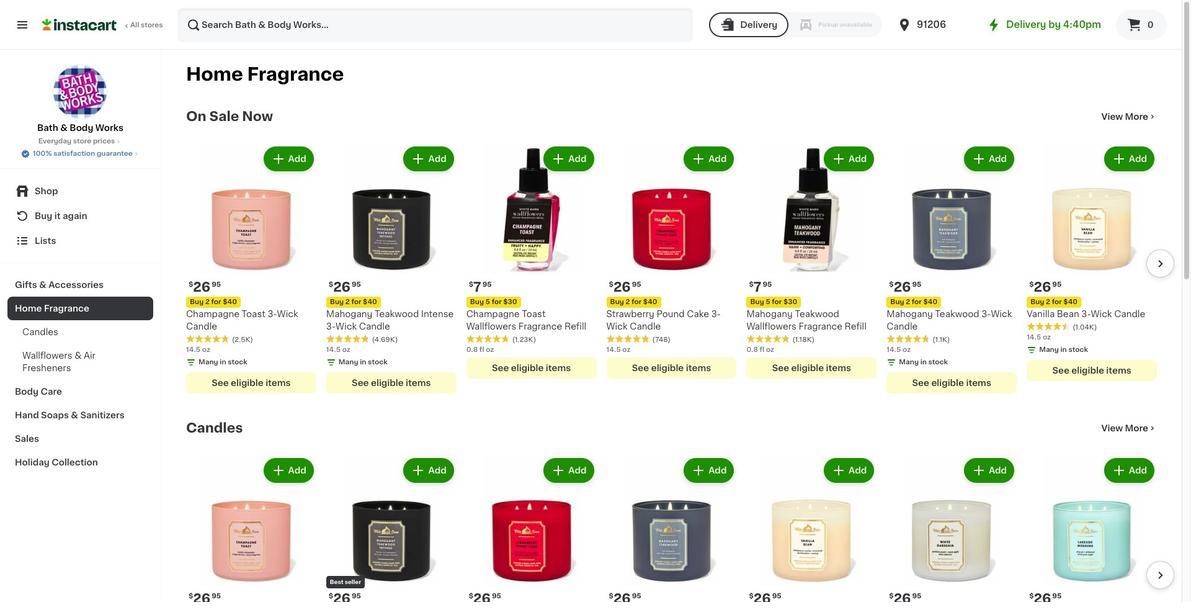 Task type: vqa. For each thing, say whether or not it's contained in the screenshot.


Task type: describe. For each thing, give the bounding box(es) containing it.
(2.5k)
[[232, 336, 253, 343]]

champagne toast 3-wick candle
[[186, 310, 298, 331]]

eligible for mahogany teakwood intense 3-wick candle
[[371, 379, 404, 387]]

7 for mahogany
[[754, 280, 762, 294]]

many in stock for mahogany teakwood 3-wick candle
[[900, 359, 949, 366]]

wallflowers & air fresheners link
[[7, 344, 153, 380]]

buy 2 for $40 for vanilla bean 3-wick candle
[[1031, 298, 1078, 305]]

(1.1k)
[[933, 336, 951, 343]]

item carousel region for candles
[[169, 451, 1175, 602]]

& right soaps
[[71, 411, 78, 420]]

see for mahogany teakwood 3-wick candle
[[913, 379, 930, 387]]

buy for vanilla bean 3-wick candle
[[1031, 298, 1045, 305]]

buy it again
[[35, 212, 87, 220]]

91206
[[918, 20, 947, 29]]

service type group
[[710, 12, 883, 37]]

2 for mahogany teakwood 3-wick candle
[[906, 298, 911, 305]]

champagne for 26
[[186, 310, 240, 318]]

buy 2 for $40 for strawberry pound cake 3- wick candle
[[611, 298, 658, 305]]

bath & body works
[[37, 124, 124, 132]]

shop link
[[7, 179, 153, 204]]

many in stock for mahogany teakwood intense 3-wick candle
[[339, 359, 388, 366]]

fragrance inside champagne toast wallflowers fragrance refill
[[519, 322, 563, 331]]

3- for champagne toast 3-wick candle
[[268, 310, 277, 318]]

0 button
[[1117, 10, 1168, 40]]

delivery button
[[710, 12, 789, 37]]

body care link
[[7, 380, 153, 403]]

stores
[[141, 22, 163, 29]]

wallflowers for champagne
[[467, 322, 517, 331]]

26 for vanilla bean 3-wick candle
[[1034, 280, 1052, 294]]

everyday
[[38, 138, 71, 145]]

3- for vanilla bean 3-wick candle
[[1082, 310, 1092, 318]]

cake
[[687, 310, 710, 318]]

holiday collection
[[15, 458, 98, 467]]

shop
[[35, 187, 58, 196]]

0.8 fl oz for champagne toast wallflowers fragrance refill
[[467, 346, 494, 353]]

7 for champagne
[[474, 280, 482, 294]]

air
[[84, 351, 95, 360]]

see eligible items for champagne toast wallflowers fragrance refill
[[492, 364, 571, 372]]

candle for champagne toast 3-wick candle
[[186, 322, 217, 331]]

see eligible items button for champagne toast wallflowers fragrance refill
[[467, 357, 597, 379]]

see eligible items button for strawberry pound cake 3- wick candle
[[607, 357, 737, 379]]

store
[[73, 138, 91, 145]]

home inside home fragrance link
[[15, 304, 42, 313]]

wallflowers & air fresheners
[[22, 351, 95, 372]]

on sale now
[[186, 110, 273, 123]]

oz for strawberry pound cake 3- wick candle
[[623, 346, 631, 353]]

teakwood for intense
[[375, 310, 419, 318]]

wallflowers inside wallflowers & air fresheners
[[22, 351, 72, 360]]

intense
[[421, 310, 454, 318]]

on
[[186, 110, 206, 123]]

mahogany teakwood wallflowers fragrance refill
[[747, 310, 867, 331]]

all
[[130, 22, 139, 29]]

everyday store prices link
[[38, 137, 122, 146]]

by
[[1049, 20, 1062, 29]]

see for mahogany teakwood intense 3-wick candle
[[352, 379, 369, 387]]

care
[[41, 387, 62, 396]]

in for vanilla bean 3-wick candle
[[1061, 346, 1068, 353]]

$ 7 95 for mahogany teakwood wallflowers fragrance refill
[[750, 280, 772, 294]]

14.5 oz for vanilla bean 3-wick candle
[[1027, 334, 1052, 341]]

many in stock for vanilla bean 3-wick candle
[[1040, 346, 1089, 353]]

everyday store prices
[[38, 138, 115, 145]]

100% satisfaction guarantee
[[33, 150, 133, 157]]

lists link
[[7, 228, 153, 253]]

bath
[[37, 124, 58, 132]]

sanitizers
[[80, 411, 125, 420]]

fl for mahogany teakwood wallflowers fragrance refill
[[760, 346, 765, 353]]

(1.18k)
[[793, 336, 815, 343]]

wick inside strawberry pound cake 3- wick candle
[[607, 322, 628, 331]]

hand soaps & sanitizers
[[15, 411, 125, 420]]

wick inside mahogany teakwood intense 3-wick candle
[[336, 322, 357, 331]]

works
[[95, 124, 124, 132]]

for for champagne toast 3-wick candle
[[211, 298, 221, 305]]

toast for 7
[[522, 310, 546, 318]]

see eligible items for mahogany teakwood wallflowers fragrance refill
[[773, 364, 852, 372]]

eligible for mahogany teakwood wallflowers fragrance refill
[[792, 364, 824, 372]]

best seller
[[330, 579, 361, 585]]

vanilla bean 3-wick candle
[[1027, 310, 1146, 318]]

all stores link
[[42, 7, 164, 42]]

see eligible items button for mahogany teakwood intense 3-wick candle
[[326, 372, 457, 393]]

mahogany for mahogany teakwood 3-wick candle
[[887, 310, 933, 318]]

91206 button
[[898, 7, 972, 42]]

oz down mahogany teakwood wallflowers fragrance refill on the bottom of page
[[767, 346, 775, 353]]

$ 26 95 for champagne toast 3-wick candle
[[189, 280, 221, 294]]

100%
[[33, 150, 52, 157]]

14.5 for mahogany teakwood 3-wick candle
[[887, 346, 902, 353]]

view more link for candles
[[1102, 422, 1158, 434]]

collection
[[52, 458, 98, 467]]

5 for mahogany
[[766, 298, 771, 305]]

delivery by 4:40pm
[[1007, 20, 1102, 29]]

eligible for champagne toast 3-wick candle
[[231, 379, 264, 387]]

buy it again link
[[7, 204, 153, 228]]

fragrance inside home fragrance link
[[44, 304, 89, 313]]

0.8 for mahogany teakwood wallflowers fragrance refill
[[747, 346, 758, 353]]

14.5 for strawberry pound cake 3- wick candle
[[607, 346, 621, 353]]

see eligible items for mahogany teakwood 3-wick candle
[[913, 379, 992, 387]]

see for strawberry pound cake 3- wick candle
[[632, 364, 649, 372]]

all stores
[[130, 22, 163, 29]]

14.5 oz for mahogany teakwood 3-wick candle
[[887, 346, 911, 353]]

see eligible items button for mahogany teakwood wallflowers fragrance refill
[[747, 357, 877, 379]]

(1.23k)
[[513, 336, 536, 343]]

$ 26 95 for strawberry pound cake 3- wick candle
[[609, 280, 642, 294]]

view for on sale now
[[1102, 112, 1124, 121]]

14.5 for vanilla bean 3-wick candle
[[1027, 334, 1042, 341]]

candle inside strawberry pound cake 3- wick candle
[[630, 322, 661, 331]]

& for air
[[75, 351, 82, 360]]

wick for bean
[[1092, 310, 1113, 318]]

see for champagne toast 3-wick candle
[[212, 379, 229, 387]]

now
[[242, 110, 273, 123]]

for for mahogany teakwood 3-wick candle
[[912, 298, 922, 305]]

guarantee
[[97, 150, 133, 157]]

champagne for 7
[[467, 310, 520, 318]]

holiday
[[15, 458, 49, 467]]

more for candles
[[1126, 424, 1149, 433]]

3- inside mahogany teakwood intense 3-wick candle
[[326, 322, 336, 331]]

0
[[1148, 20, 1154, 29]]

(4.69k)
[[372, 336, 398, 343]]

items for mahogany teakwood intense 3-wick candle
[[406, 379, 431, 387]]

candle inside mahogany teakwood intense 3-wick candle
[[359, 322, 390, 331]]

lists
[[35, 237, 56, 245]]

items for mahogany teakwood wallflowers fragrance refill
[[827, 364, 852, 372]]

pound
[[657, 310, 685, 318]]

many for champagne toast 3-wick candle
[[199, 359, 218, 366]]

for for mahogany teakwood wallflowers fragrance refill
[[772, 298, 782, 305]]

in for mahogany teakwood 3-wick candle
[[921, 359, 927, 366]]

eligible for champagne toast wallflowers fragrance refill
[[511, 364, 544, 372]]

oz for vanilla bean 3-wick candle
[[1043, 334, 1052, 341]]

view more for on sale now
[[1102, 112, 1149, 121]]

hand soaps & sanitizers link
[[7, 403, 153, 427]]

2 for strawberry pound cake 3- wick candle
[[626, 298, 630, 305]]

fragrance inside mahogany teakwood wallflowers fragrance refill
[[799, 322, 843, 331]]

buy for champagne toast 3-wick candle
[[190, 298, 204, 305]]



Task type: locate. For each thing, give the bounding box(es) containing it.
3 2 from the left
[[626, 298, 630, 305]]

home fragrance down gifts & accessories
[[15, 304, 89, 313]]

0 horizontal spatial toast
[[242, 310, 266, 318]]

1 horizontal spatial mahogany
[[747, 310, 793, 318]]

gifts & accessories
[[15, 281, 104, 289]]

candle for vanilla bean 3-wick candle
[[1115, 310, 1146, 318]]

eligible for strawberry pound cake 3- wick candle
[[652, 364, 684, 372]]

it
[[54, 212, 61, 220]]

1 vertical spatial home
[[15, 304, 42, 313]]

2 up mahogany teakwood intense 3-wick candle
[[346, 298, 350, 305]]

toast up (1.23k)
[[522, 310, 546, 318]]

1 vertical spatial body
[[15, 387, 39, 396]]

teakwood for wallflowers
[[795, 310, 840, 318]]

prices
[[93, 138, 115, 145]]

fragrance down gifts & accessories
[[44, 304, 89, 313]]

3 $ 26 95 from the left
[[609, 280, 642, 294]]

$40 for mahogany teakwood 3-wick candle
[[924, 298, 938, 305]]

1 item carousel region from the top
[[169, 139, 1175, 401]]

teakwood inside mahogany teakwood wallflowers fragrance refill
[[795, 310, 840, 318]]

many in stock
[[1040, 346, 1089, 353], [199, 359, 248, 366], [339, 359, 388, 366], [900, 359, 949, 366]]

many for mahogany teakwood intense 3-wick candle
[[339, 359, 359, 366]]

0 vertical spatial view more link
[[1102, 110, 1158, 123]]

teakwood for 3-
[[936, 310, 980, 318]]

0 horizontal spatial delivery
[[741, 20, 778, 29]]

see eligible items button down (748)
[[607, 357, 737, 379]]

buy for mahogany teakwood 3-wick candle
[[891, 298, 905, 305]]

delivery inside delivery by 4:40pm link
[[1007, 20, 1047, 29]]

7 up champagne toast wallflowers fragrance refill in the left bottom of the page
[[474, 280, 482, 294]]

refill for champagne toast wallflowers fragrance refill
[[565, 322, 587, 331]]

0 vertical spatial view
[[1102, 112, 1124, 121]]

buy 5 for $30 up mahogany teakwood wallflowers fragrance refill on the bottom of page
[[751, 298, 798, 305]]

eligible down (748)
[[652, 364, 684, 372]]

see eligible items down (1.18k)
[[773, 364, 852, 372]]

see eligible items button down "(4.69k)" in the bottom left of the page
[[326, 372, 457, 393]]

$30 for mahogany
[[784, 298, 798, 305]]

$ 26 95 for mahogany teakwood intense 3-wick candle
[[329, 280, 361, 294]]

1 2 from the left
[[205, 298, 210, 305]]

see eligible items button for vanilla bean 3-wick candle
[[1027, 360, 1158, 381]]

eligible down (2.5k)
[[231, 379, 264, 387]]

3 26 from the left
[[614, 280, 631, 294]]

seller
[[345, 579, 361, 585]]

mahogany inside mahogany teakwood 3-wick candle
[[887, 310, 933, 318]]

26
[[193, 280, 211, 294], [333, 280, 351, 294], [614, 280, 631, 294], [894, 280, 912, 294], [1034, 280, 1052, 294]]

2 refill from the left
[[845, 322, 867, 331]]

mahogany teakwood 3-wick candle
[[887, 310, 1013, 331]]

5 $ 26 95 from the left
[[1030, 280, 1062, 294]]

1 $40 from the left
[[223, 298, 237, 305]]

0 vertical spatial more
[[1126, 112, 1149, 121]]

0.8 fl oz down champagne toast wallflowers fragrance refill in the left bottom of the page
[[467, 346, 494, 353]]

buy 2 for $40 up mahogany teakwood 3-wick candle
[[891, 298, 938, 305]]

2 mahogany from the left
[[747, 310, 793, 318]]

wallflowers inside champagne toast wallflowers fragrance refill
[[467, 322, 517, 331]]

& right gifts
[[39, 281, 46, 289]]

0 horizontal spatial candles link
[[7, 320, 153, 344]]

champagne inside champagne toast wallflowers fragrance refill
[[467, 310, 520, 318]]

2 0.8 fl oz from the left
[[747, 346, 775, 353]]

champagne up (1.23k)
[[467, 310, 520, 318]]

2 more from the top
[[1126, 424, 1149, 433]]

teakwood inside mahogany teakwood 3-wick candle
[[936, 310, 980, 318]]

eligible
[[511, 364, 544, 372], [652, 364, 684, 372], [792, 364, 824, 372], [1072, 366, 1105, 375], [231, 379, 264, 387], [371, 379, 404, 387], [932, 379, 965, 387]]

0 horizontal spatial body
[[15, 387, 39, 396]]

26 for mahogany teakwood intense 3-wick candle
[[333, 280, 351, 294]]

$40 up mahogany teakwood intense 3-wick candle
[[363, 298, 377, 305]]

oz down mahogany teakwood intense 3-wick candle
[[342, 346, 351, 353]]

more for on sale now
[[1126, 112, 1149, 121]]

2 2 from the left
[[346, 298, 350, 305]]

2 $ 7 95 from the left
[[750, 280, 772, 294]]

wick for teakwood
[[992, 310, 1013, 318]]

fl down champagne toast wallflowers fragrance refill in the left bottom of the page
[[480, 346, 485, 353]]

2 up mahogany teakwood 3-wick candle
[[906, 298, 911, 305]]

fragrance
[[247, 65, 344, 83], [44, 304, 89, 313], [519, 322, 563, 331], [799, 322, 843, 331]]

buy up strawberry
[[611, 298, 624, 305]]

1 horizontal spatial candles link
[[186, 421, 243, 436]]

delivery by 4:40pm link
[[987, 17, 1102, 32]]

0 vertical spatial item carousel region
[[169, 139, 1175, 401]]

1 vertical spatial candles
[[186, 421, 243, 434]]

eligible down the (1.04k) at the bottom of the page
[[1072, 366, 1105, 375]]

$ 7 95
[[469, 280, 492, 294], [750, 280, 772, 294]]

refill for mahogany teakwood wallflowers fragrance refill
[[845, 322, 867, 331]]

0 horizontal spatial $ 7 95
[[469, 280, 492, 294]]

delivery inside delivery button
[[741, 20, 778, 29]]

1 vertical spatial view more
[[1102, 424, 1149, 433]]

5 26 from the left
[[1034, 280, 1052, 294]]

None search field
[[178, 7, 694, 42]]

see
[[492, 364, 509, 372], [632, 364, 649, 372], [773, 364, 790, 372], [1053, 366, 1070, 375], [212, 379, 229, 387], [352, 379, 369, 387], [913, 379, 930, 387]]

sale
[[210, 110, 239, 123]]

0 horizontal spatial candles
[[22, 328, 58, 336]]

wick inside champagne toast 3-wick candle
[[277, 310, 298, 318]]

14.5
[[1027, 334, 1042, 341], [186, 346, 201, 353], [326, 346, 341, 353], [607, 346, 621, 353], [887, 346, 902, 353]]

oz down champagne toast wallflowers fragrance refill in the left bottom of the page
[[486, 346, 494, 353]]

3-
[[268, 310, 277, 318], [712, 310, 721, 318], [982, 310, 992, 318], [1082, 310, 1092, 318], [326, 322, 336, 331]]

see eligible items down "(4.69k)" in the bottom left of the page
[[352, 379, 431, 387]]

see eligible items down (2.5k)
[[212, 379, 291, 387]]

2 horizontal spatial wallflowers
[[747, 322, 797, 331]]

for up mahogany teakwood 3-wick candle
[[912, 298, 922, 305]]

0 horizontal spatial 5
[[486, 298, 490, 305]]

2 $30 from the left
[[784, 298, 798, 305]]

mahogany up (1.1k)
[[887, 310, 933, 318]]

& left air
[[75, 351, 82, 360]]

14.5 oz down mahogany teakwood 3-wick candle
[[887, 346, 911, 353]]

0 horizontal spatial $30
[[504, 298, 517, 305]]

1 more from the top
[[1126, 112, 1149, 121]]

candle for mahogany teakwood 3-wick candle
[[887, 322, 918, 331]]

& for body
[[60, 124, 68, 132]]

2 view from the top
[[1102, 424, 1124, 433]]

home down gifts
[[15, 304, 42, 313]]

buy up mahogany teakwood intense 3-wick candle
[[330, 298, 344, 305]]

home fragrance link
[[7, 297, 153, 320]]

$ 7 95 up mahogany teakwood wallflowers fragrance refill on the bottom of page
[[750, 280, 772, 294]]

see eligible items down (748)
[[632, 364, 711, 372]]

0 horizontal spatial home fragrance
[[15, 304, 89, 313]]

$30 up champagne toast wallflowers fragrance refill in the left bottom of the page
[[504, 298, 517, 305]]

1 horizontal spatial champagne
[[467, 310, 520, 318]]

2 teakwood from the left
[[795, 310, 840, 318]]

see eligible items button down (2.5k)
[[186, 372, 316, 393]]

$ 26 95 up champagne toast 3-wick candle
[[189, 280, 221, 294]]

teakwood up (1.18k)
[[795, 310, 840, 318]]

1 horizontal spatial wallflowers
[[467, 322, 517, 331]]

2 5 from the left
[[766, 298, 771, 305]]

for up strawberry
[[632, 298, 642, 305]]

1 vertical spatial candles link
[[186, 421, 243, 436]]

3 buy 2 for $40 from the left
[[611, 298, 658, 305]]

1 vertical spatial view
[[1102, 424, 1124, 433]]

1 0.8 fl oz from the left
[[467, 346, 494, 353]]

mahogany
[[326, 310, 373, 318], [747, 310, 793, 318], [887, 310, 933, 318]]

★★★★★
[[1027, 322, 1071, 331], [1027, 322, 1071, 331], [186, 334, 230, 343], [186, 334, 230, 343], [326, 334, 370, 343], [326, 334, 370, 343], [467, 334, 510, 343], [467, 334, 510, 343], [607, 334, 650, 343], [607, 334, 650, 343], [747, 334, 790, 343], [747, 334, 790, 343], [887, 334, 931, 343], [887, 334, 931, 343]]

delivery
[[1007, 20, 1047, 29], [741, 20, 778, 29]]

mahogany inside mahogany teakwood intense 3-wick candle
[[326, 310, 373, 318]]

many for mahogany teakwood 3-wick candle
[[900, 359, 919, 366]]

champagne
[[186, 310, 240, 318], [467, 310, 520, 318]]

see eligible items button down (1.23k)
[[467, 357, 597, 379]]

buy 5 for $30 up champagne toast wallflowers fragrance refill in the left bottom of the page
[[470, 298, 517, 305]]

fragrance up now
[[247, 65, 344, 83]]

items
[[546, 364, 571, 372], [686, 364, 711, 372], [827, 364, 852, 372], [1107, 366, 1132, 375], [266, 379, 291, 387], [406, 379, 431, 387], [967, 379, 992, 387]]

see eligible items for strawberry pound cake 3- wick candle
[[632, 364, 711, 372]]

eligible down (1.23k)
[[511, 364, 544, 372]]

oz for mahogany teakwood intense 3-wick candle
[[342, 346, 351, 353]]

bath & body works link
[[37, 65, 124, 134]]

1 horizontal spatial 7
[[754, 280, 762, 294]]

14.5 oz down mahogany teakwood intense 3-wick candle
[[326, 346, 351, 353]]

2 $40 from the left
[[363, 298, 377, 305]]

champagne toast wallflowers fragrance refill
[[467, 310, 587, 331]]

teakwood inside mahogany teakwood intense 3-wick candle
[[375, 310, 419, 318]]

delivery for delivery
[[741, 20, 778, 29]]

candles link for candles's view more link
[[186, 421, 243, 436]]

many in stock for champagne toast 3-wick candle
[[199, 359, 248, 366]]

stock down (2.5k)
[[228, 359, 248, 366]]

1 refill from the left
[[565, 322, 587, 331]]

0 horizontal spatial 0.8
[[467, 346, 478, 353]]

3 teakwood from the left
[[936, 310, 980, 318]]

many in stock down "(4.69k)" in the bottom left of the page
[[339, 359, 388, 366]]

for up champagne toast 3-wick candle
[[211, 298, 221, 305]]

1 view from the top
[[1102, 112, 1124, 121]]

wick inside mahogany teakwood 3-wick candle
[[992, 310, 1013, 318]]

refill inside champagne toast wallflowers fragrance refill
[[565, 322, 587, 331]]

3 mahogany from the left
[[887, 310, 933, 318]]

1 fl from the left
[[480, 346, 485, 353]]

$ 26 95 for mahogany teakwood 3-wick candle
[[890, 280, 922, 294]]

1 view more from the top
[[1102, 112, 1149, 121]]

2 for from the left
[[352, 298, 362, 305]]

4 for from the left
[[632, 298, 642, 305]]

stock down the (1.04k) at the bottom of the page
[[1069, 346, 1089, 353]]

2 fl from the left
[[760, 346, 765, 353]]

2 7 from the left
[[754, 280, 762, 294]]

sales link
[[7, 427, 153, 451]]

strawberry pound cake 3- wick candle
[[607, 310, 721, 331]]

buy 2 for $40 for mahogany teakwood intense 3-wick candle
[[330, 298, 377, 305]]

0 horizontal spatial champagne
[[186, 310, 240, 318]]

wick for toast
[[277, 310, 298, 318]]

1 horizontal spatial toast
[[522, 310, 546, 318]]

satisfaction
[[53, 150, 95, 157]]

strawberry
[[607, 310, 655, 318]]

1 $30 from the left
[[504, 298, 517, 305]]

holiday collection link
[[7, 451, 153, 474]]

candles link for wallflowers & air fresheners link
[[7, 320, 153, 344]]

1 $ 7 95 from the left
[[469, 280, 492, 294]]

wallflowers for mahogany
[[747, 322, 797, 331]]

for up mahogany teakwood wallflowers fragrance refill on the bottom of page
[[772, 298, 782, 305]]

0 vertical spatial home
[[186, 65, 243, 83]]

5
[[486, 298, 490, 305], [766, 298, 771, 305]]

2 $ 26 95 from the left
[[329, 280, 361, 294]]

buy 2 for $40 for mahogany teakwood 3-wick candle
[[891, 298, 938, 305]]

0 vertical spatial body
[[70, 124, 93, 132]]

2 0.8 from the left
[[747, 346, 758, 353]]

0 horizontal spatial 7
[[474, 280, 482, 294]]

stock for mahogany teakwood 3-wick candle
[[929, 359, 949, 366]]

see eligible items down the (1.04k) at the bottom of the page
[[1053, 366, 1132, 375]]

see for vanilla bean 3-wick candle
[[1053, 366, 1070, 375]]

product group
[[186, 144, 316, 393], [326, 144, 457, 393], [467, 144, 597, 379], [607, 144, 737, 379], [747, 144, 877, 379], [887, 144, 1017, 393], [1027, 144, 1158, 381], [186, 456, 316, 602], [326, 456, 457, 602], [467, 456, 597, 602], [607, 456, 737, 602], [747, 456, 877, 602], [887, 456, 1017, 602], [1027, 456, 1158, 602]]

6 for from the left
[[912, 298, 922, 305]]

fresheners
[[22, 364, 71, 372]]

refill inside mahogany teakwood wallflowers fragrance refill
[[845, 322, 867, 331]]

buy 5 for $30
[[470, 298, 517, 305], [751, 298, 798, 305]]

champagne inside champagne toast 3-wick candle
[[186, 310, 240, 318]]

2 buy 5 for $30 from the left
[[751, 298, 798, 305]]

buy for mahogany teakwood intense 3-wick candle
[[330, 298, 344, 305]]

fragrance up (1.23k)
[[519, 322, 563, 331]]

many down the vanilla
[[1040, 346, 1060, 353]]

many in stock down (1.1k)
[[900, 359, 949, 366]]

teakwood up (1.1k)
[[936, 310, 980, 318]]

0 horizontal spatial wallflowers
[[22, 351, 72, 360]]

wallflowers inside mahogany teakwood wallflowers fragrance refill
[[747, 322, 797, 331]]

champagne up (2.5k)
[[186, 310, 240, 318]]

0 horizontal spatial 0.8 fl oz
[[467, 346, 494, 353]]

0 horizontal spatial fl
[[480, 346, 485, 353]]

best
[[330, 579, 344, 585]]

buy inside "buy it again" link
[[35, 212, 52, 220]]

body care
[[15, 387, 62, 396]]

1 horizontal spatial home
[[186, 65, 243, 83]]

2 up champagne toast 3-wick candle
[[205, 298, 210, 305]]

see eligible items button for champagne toast 3-wick candle
[[186, 372, 316, 393]]

5 for from the left
[[772, 298, 782, 305]]

view more link for on sale now
[[1102, 110, 1158, 123]]

buy 2 for $40 up strawberry
[[611, 298, 658, 305]]

in
[[1061, 346, 1068, 353], [220, 359, 226, 366], [360, 359, 367, 366], [921, 359, 927, 366]]

teakwood
[[375, 310, 419, 318], [795, 310, 840, 318], [936, 310, 980, 318]]

see for champagne toast wallflowers fragrance refill
[[492, 364, 509, 372]]

vanilla
[[1027, 310, 1055, 318]]

$
[[189, 281, 193, 288], [329, 281, 333, 288], [469, 281, 474, 288], [609, 281, 614, 288], [750, 281, 754, 288], [890, 281, 894, 288], [1030, 281, 1034, 288], [189, 593, 193, 599], [329, 593, 333, 599], [469, 593, 474, 599], [609, 593, 614, 599], [750, 593, 754, 599], [890, 593, 894, 599], [1030, 593, 1034, 599]]

2 horizontal spatial teakwood
[[936, 310, 980, 318]]

0.8 for champagne toast wallflowers fragrance refill
[[467, 346, 478, 353]]

mahogany up (1.18k)
[[747, 310, 793, 318]]

buy 5 for $30 for mahogany
[[751, 298, 798, 305]]

bath & body works logo image
[[53, 65, 108, 119]]

3 for from the left
[[492, 298, 502, 305]]

0 vertical spatial candles
[[22, 328, 58, 336]]

item carousel region containing add
[[169, 451, 1175, 602]]

$ 26 95 up strawberry
[[609, 280, 642, 294]]

see eligible items for champagne toast 3-wick candle
[[212, 379, 291, 387]]

1 buy 2 for $40 from the left
[[190, 298, 237, 305]]

Search field
[[179, 9, 692, 41]]

3 $40 from the left
[[644, 298, 658, 305]]

fragrance up (1.18k)
[[799, 322, 843, 331]]

soaps
[[41, 411, 69, 420]]

home fragrance
[[186, 65, 344, 83], [15, 304, 89, 313]]

14.5 oz for mahogany teakwood intense 3-wick candle
[[326, 346, 351, 353]]

& inside wallflowers & air fresheners
[[75, 351, 82, 360]]

item carousel region
[[169, 139, 1175, 401], [169, 451, 1175, 602]]

2 toast from the left
[[522, 310, 546, 318]]

2 champagne from the left
[[467, 310, 520, 318]]

body up store
[[70, 124, 93, 132]]

buy 2 for $40 up the vanilla
[[1031, 298, 1078, 305]]

7
[[474, 280, 482, 294], [754, 280, 762, 294]]

7 up mahogany teakwood wallflowers fragrance refill on the bottom of page
[[754, 280, 762, 294]]

see eligible items button
[[467, 357, 597, 379], [607, 357, 737, 379], [747, 357, 877, 379], [1027, 360, 1158, 381], [186, 372, 316, 393], [326, 372, 457, 393], [887, 372, 1017, 393]]

accessories
[[49, 281, 104, 289]]

candle inside champagne toast 3-wick candle
[[186, 322, 217, 331]]

2 item carousel region from the top
[[169, 451, 1175, 602]]

0.8
[[467, 346, 478, 353], [747, 346, 758, 353]]

0 vertical spatial view more
[[1102, 112, 1149, 121]]

instacart logo image
[[42, 17, 117, 32]]

1 horizontal spatial 5
[[766, 298, 771, 305]]

for for mahogany teakwood intense 3-wick candle
[[352, 298, 362, 305]]

items for champagne toast 3-wick candle
[[266, 379, 291, 387]]

1 5 from the left
[[486, 298, 490, 305]]

0.8 fl oz down mahogany teakwood wallflowers fragrance refill on the bottom of page
[[747, 346, 775, 353]]

26 up strawberry
[[614, 280, 631, 294]]

1 toast from the left
[[242, 310, 266, 318]]

toast inside champagne toast wallflowers fragrance refill
[[522, 310, 546, 318]]

1 horizontal spatial buy 5 for $30
[[751, 298, 798, 305]]

4 buy 2 for $40 from the left
[[891, 298, 938, 305]]

$ 26 95 for vanilla bean 3-wick candle
[[1030, 280, 1062, 294]]

many down mahogany teakwood 3-wick candle
[[900, 359, 919, 366]]

item carousel region for on sale now
[[169, 139, 1175, 401]]

mahogany teakwood intense 3-wick candle
[[326, 310, 454, 331]]

2 26 from the left
[[333, 280, 351, 294]]

$40 for strawberry pound cake 3- wick candle
[[644, 298, 658, 305]]

1 horizontal spatial fl
[[760, 346, 765, 353]]

1 horizontal spatial candles
[[186, 421, 243, 434]]

(748)
[[653, 336, 671, 343]]

4:40pm
[[1064, 20, 1102, 29]]

26 for champagne toast 3-wick candle
[[193, 280, 211, 294]]

oz down mahogany teakwood 3-wick candle
[[903, 346, 911, 353]]

3- inside strawberry pound cake 3- wick candle
[[712, 310, 721, 318]]

3- inside mahogany teakwood 3-wick candle
[[982, 310, 992, 318]]

1 horizontal spatial $30
[[784, 298, 798, 305]]

1 horizontal spatial body
[[70, 124, 93, 132]]

14.5 oz down champagne toast 3-wick candle
[[186, 346, 210, 353]]

26 up champagne toast 3-wick candle
[[193, 280, 211, 294]]

$40 for vanilla bean 3-wick candle
[[1064, 298, 1078, 305]]

for up mahogany teakwood intense 3-wick candle
[[352, 298, 362, 305]]

items for strawberry pound cake 3- wick candle
[[686, 364, 711, 372]]

& for accessories
[[39, 281, 46, 289]]

for up bean
[[1053, 298, 1063, 305]]

0.8 fl oz for mahogany teakwood wallflowers fragrance refill
[[747, 346, 775, 353]]

gifts & accessories link
[[7, 273, 153, 297]]

4 $40 from the left
[[924, 298, 938, 305]]

7 for from the left
[[1053, 298, 1063, 305]]

many in stock down the (1.04k) at the bottom of the page
[[1040, 346, 1089, 353]]

1 horizontal spatial 0.8
[[747, 346, 758, 353]]

(1.04k)
[[1073, 324, 1098, 331]]

1 horizontal spatial refill
[[845, 322, 867, 331]]

4 26 from the left
[[894, 280, 912, 294]]

in down champagne toast 3-wick candle
[[220, 359, 226, 366]]

5 2 from the left
[[1047, 298, 1051, 305]]

2 buy 2 for $40 from the left
[[330, 298, 377, 305]]

4 2 from the left
[[906, 298, 911, 305]]

1 for from the left
[[211, 298, 221, 305]]

buy 2 for $40 for champagne toast 3-wick candle
[[190, 298, 237, 305]]

1 horizontal spatial 0.8 fl oz
[[747, 346, 775, 353]]

0.8 down mahogany teakwood wallflowers fragrance refill on the bottom of page
[[747, 346, 758, 353]]

1 vertical spatial view more link
[[1102, 422, 1158, 434]]

95
[[212, 281, 221, 288], [352, 281, 361, 288], [483, 281, 492, 288], [632, 281, 642, 288], [763, 281, 772, 288], [913, 281, 922, 288], [1053, 281, 1062, 288], [212, 593, 221, 599], [352, 593, 361, 599], [492, 593, 501, 599], [632, 593, 642, 599], [773, 593, 782, 599], [913, 593, 922, 599], [1053, 593, 1062, 599]]

stock down "(4.69k)" in the bottom left of the page
[[368, 359, 388, 366]]

many
[[1040, 346, 1060, 353], [199, 359, 218, 366], [339, 359, 359, 366], [900, 359, 919, 366]]

add
[[288, 155, 307, 163], [429, 155, 447, 163], [569, 155, 587, 163], [709, 155, 727, 163], [849, 155, 867, 163], [989, 155, 1008, 163], [1130, 155, 1148, 163], [288, 466, 307, 475], [429, 466, 447, 475], [569, 466, 587, 475], [709, 466, 727, 475], [849, 466, 867, 475], [989, 466, 1008, 475], [1130, 466, 1148, 475]]

$ 26 95 up mahogany teakwood 3-wick candle
[[890, 280, 922, 294]]

toast inside champagne toast 3-wick candle
[[242, 310, 266, 318]]

in down mahogany teakwood 3-wick candle
[[921, 359, 927, 366]]

1 vertical spatial item carousel region
[[169, 451, 1175, 602]]

mahogany up "(4.69k)" in the bottom left of the page
[[326, 310, 373, 318]]

candle inside mahogany teakwood 3-wick candle
[[887, 322, 918, 331]]

teakwood up "(4.69k)" in the bottom left of the page
[[375, 310, 419, 318]]

in down bean
[[1061, 346, 1068, 353]]

1 horizontal spatial teakwood
[[795, 310, 840, 318]]

1 buy 5 for $30 from the left
[[470, 298, 517, 305]]

14.5 for champagne toast 3-wick candle
[[186, 346, 201, 353]]

2 for mahogany teakwood intense 3-wick candle
[[346, 298, 350, 305]]

toast
[[242, 310, 266, 318], [522, 310, 546, 318]]

1 view more link from the top
[[1102, 110, 1158, 123]]

eligible for vanilla bean 3-wick candle
[[1072, 366, 1105, 375]]

mahogany for mahogany teakwood wallflowers fragrance refill
[[747, 310, 793, 318]]

5 up mahogany teakwood wallflowers fragrance refill on the bottom of page
[[766, 298, 771, 305]]

2 view more from the top
[[1102, 424, 1149, 433]]

buy up mahogany teakwood 3-wick candle
[[891, 298, 905, 305]]

stock for mahogany teakwood intense 3-wick candle
[[368, 359, 388, 366]]

buy for mahogany teakwood wallflowers fragrance refill
[[751, 298, 765, 305]]

1 horizontal spatial $ 7 95
[[750, 280, 772, 294]]

1 horizontal spatial delivery
[[1007, 20, 1047, 29]]

14.5 oz for strawberry pound cake 3- wick candle
[[607, 346, 631, 353]]

buy up champagne toast 3-wick candle
[[190, 298, 204, 305]]

gifts
[[15, 281, 37, 289]]

1 mahogany from the left
[[326, 310, 373, 318]]

in for champagne toast 3-wick candle
[[220, 359, 226, 366]]

$40 up bean
[[1064, 298, 1078, 305]]

many for vanilla bean 3-wick candle
[[1040, 346, 1060, 353]]

on sale now link
[[186, 109, 273, 124]]

fl down mahogany teakwood wallflowers fragrance refill on the bottom of page
[[760, 346, 765, 353]]

stock
[[1069, 346, 1089, 353], [228, 359, 248, 366], [368, 359, 388, 366], [929, 359, 949, 366]]

1 horizontal spatial home fragrance
[[186, 65, 344, 83]]

1 champagne from the left
[[186, 310, 240, 318]]

1 0.8 from the left
[[467, 346, 478, 353]]

0 vertical spatial home fragrance
[[186, 65, 344, 83]]

& up everyday
[[60, 124, 68, 132]]

sales
[[15, 435, 39, 443]]

fl
[[480, 346, 485, 353], [760, 346, 765, 353]]

oz for champagne toast 3-wick candle
[[202, 346, 210, 353]]

mahogany inside mahogany teakwood wallflowers fragrance refill
[[747, 310, 793, 318]]

see eligible items button down (1.18k)
[[747, 357, 877, 379]]

buy 5 for $30 for champagne
[[470, 298, 517, 305]]

5 $40 from the left
[[1064, 298, 1078, 305]]

$ 7 95 for champagne toast wallflowers fragrance refill
[[469, 280, 492, 294]]

0 horizontal spatial home
[[15, 304, 42, 313]]

2 horizontal spatial mahogany
[[887, 310, 933, 318]]

body
[[70, 124, 93, 132], [15, 387, 39, 396]]

3- inside champagne toast 3-wick candle
[[268, 310, 277, 318]]

$40 up strawberry pound cake 3- wick candle
[[644, 298, 658, 305]]

see eligible items down (1.1k)
[[913, 379, 992, 387]]

0 horizontal spatial buy 5 for $30
[[470, 298, 517, 305]]

2 for champagne toast 3-wick candle
[[205, 298, 210, 305]]

$40 for champagne toast 3-wick candle
[[223, 298, 237, 305]]

1 teakwood from the left
[[375, 310, 419, 318]]

toast for 26
[[242, 310, 266, 318]]

1 vertical spatial more
[[1126, 424, 1149, 433]]

0 vertical spatial candles link
[[7, 320, 153, 344]]

$30
[[504, 298, 517, 305], [784, 298, 798, 305]]

0 horizontal spatial teakwood
[[375, 310, 419, 318]]

see eligible items button down (1.1k)
[[887, 372, 1017, 393]]

5 up champagne toast wallflowers fragrance refill in the left bottom of the page
[[486, 298, 490, 305]]

$ 7 95 up champagne toast wallflowers fragrance refill in the left bottom of the page
[[469, 280, 492, 294]]

many down mahogany teakwood intense 3-wick candle
[[339, 359, 359, 366]]

see eligible items down (1.23k)
[[492, 364, 571, 372]]

14.5 for mahogany teakwood intense 3-wick candle
[[326, 346, 341, 353]]

5 buy 2 for $40 from the left
[[1031, 298, 1078, 305]]

14.5 oz down the vanilla
[[1027, 334, 1052, 341]]

0 horizontal spatial refill
[[565, 322, 587, 331]]

item carousel region containing 26
[[169, 139, 1175, 401]]

view more
[[1102, 112, 1149, 121], [1102, 424, 1149, 433]]

1 26 from the left
[[193, 280, 211, 294]]

items for vanilla bean 3-wick candle
[[1107, 366, 1132, 375]]

2 view more link from the top
[[1102, 422, 1158, 434]]

wallflowers
[[467, 322, 517, 331], [747, 322, 797, 331], [22, 351, 72, 360]]

26 up mahogany teakwood intense 3-wick candle
[[333, 280, 351, 294]]

0 horizontal spatial mahogany
[[326, 310, 373, 318]]

in for mahogany teakwood intense 3-wick candle
[[360, 359, 367, 366]]

bean
[[1058, 310, 1080, 318]]

1 vertical spatial home fragrance
[[15, 304, 89, 313]]

for for vanilla bean 3-wick candle
[[1053, 298, 1063, 305]]

5 for champagne
[[486, 298, 490, 305]]

4 $ 26 95 from the left
[[890, 280, 922, 294]]

1 7 from the left
[[474, 280, 482, 294]]

26 up the vanilla
[[1034, 280, 1052, 294]]

&
[[60, 124, 68, 132], [39, 281, 46, 289], [75, 351, 82, 360], [71, 411, 78, 420]]

stock for champagne toast 3-wick candle
[[228, 359, 248, 366]]

26 for strawberry pound cake 3- wick candle
[[614, 280, 631, 294]]

hand
[[15, 411, 39, 420]]

home fragrance up now
[[186, 65, 344, 83]]

100% satisfaction guarantee button
[[21, 146, 140, 159]]

1 $ 26 95 from the left
[[189, 280, 221, 294]]

$30 up mahogany teakwood wallflowers fragrance refill on the bottom of page
[[784, 298, 798, 305]]

again
[[63, 212, 87, 220]]

oz down champagne toast 3-wick candle
[[202, 346, 210, 353]]

items for mahogany teakwood 3-wick candle
[[967, 379, 992, 387]]



